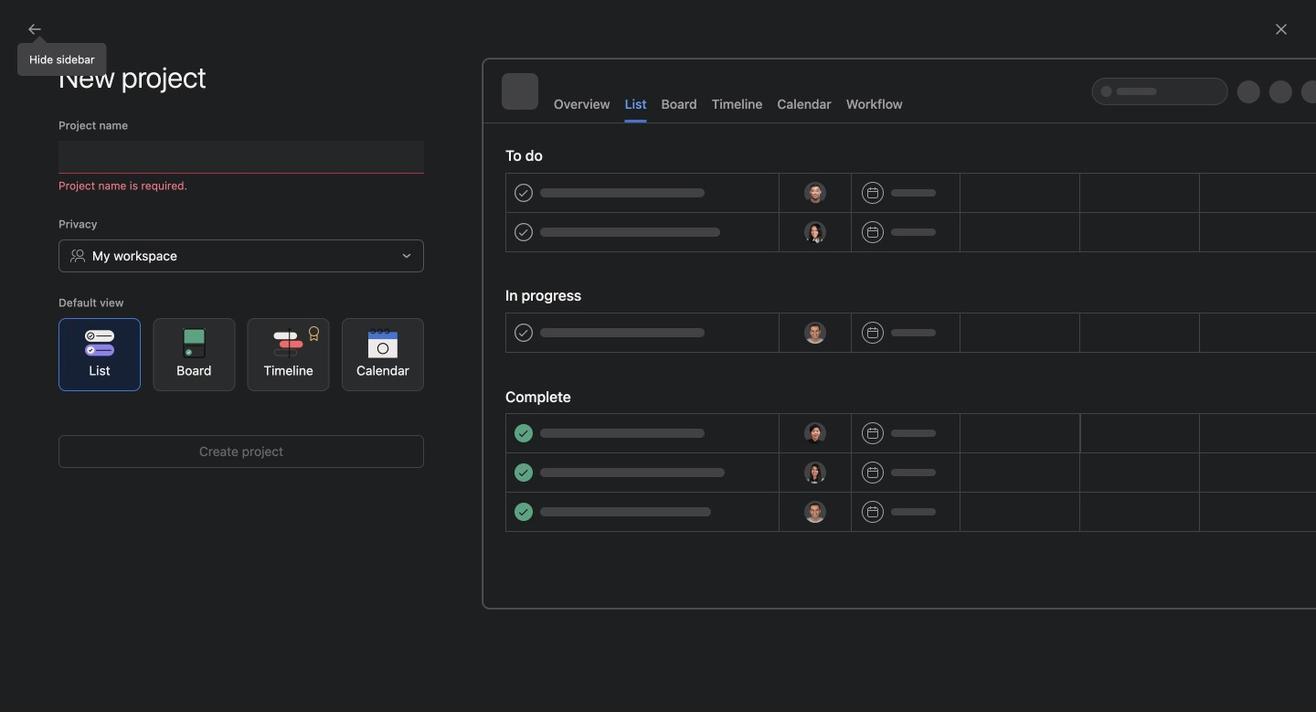 Task type: locate. For each thing, give the bounding box(es) containing it.
add task image
[[1004, 172, 1018, 186], [1282, 172, 1296, 186]]

global element
[[0, 45, 219, 154]]

1 horizontal spatial add task image
[[1282, 172, 1296, 186]]

1 vertical spatial mark complete image
[[810, 309, 832, 331]]

Mark complete checkbox
[[810, 218, 832, 239], [254, 309, 276, 331], [810, 309, 832, 331]]

close image
[[1274, 22, 1289, 37]]

alert
[[58, 177, 424, 194]]

0 vertical spatial mark complete image
[[810, 218, 832, 239]]

tooltip
[[18, 38, 106, 75]]

projects element
[[0, 356, 219, 481]]

mark complete image
[[810, 218, 832, 239], [810, 309, 832, 331]]

None text field
[[58, 141, 424, 174]]

2 mark complete image from the top
[[810, 309, 832, 331]]

0 horizontal spatial add task image
[[1004, 172, 1018, 186]]



Task type: describe. For each thing, give the bounding box(es) containing it.
starred element
[[0, 291, 219, 356]]

1 add task image from the left
[[1004, 172, 1018, 186]]

this is a preview of your project image
[[483, 58, 1316, 609]]

add task image
[[726, 172, 740, 186]]

2 add task image from the left
[[1282, 172, 1296, 186]]

1 mark complete image from the top
[[810, 218, 832, 239]]

hide sidebar image
[[24, 15, 38, 29]]

insights element
[[0, 166, 219, 291]]

go back image
[[27, 22, 42, 37]]

mark complete image
[[254, 309, 276, 331]]



Task type: vqa. For each thing, say whether or not it's contained in the screenshot.
Reporting to the top
no



